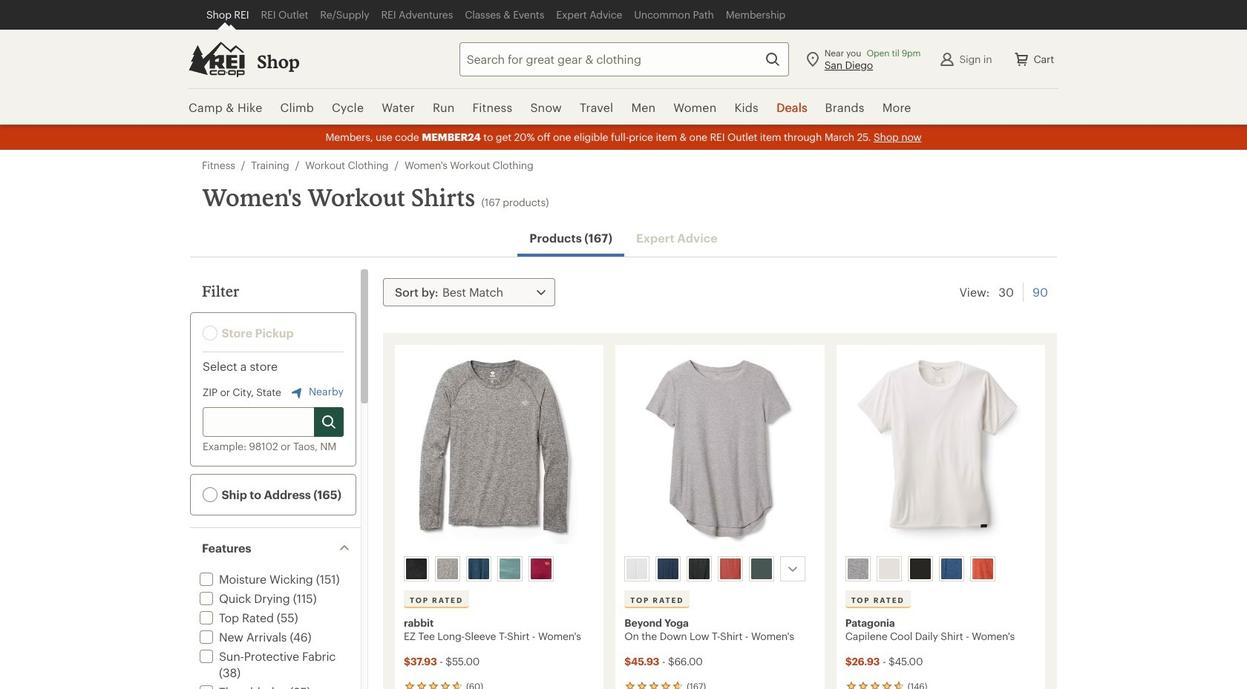 Task type: locate. For each thing, give the bounding box(es) containing it.
2 group from the left
[[622, 554, 818, 585]]

0 horizontal spatial black image
[[406, 559, 427, 580]]

1 black image from the left
[[406, 559, 427, 580]]

None search field
[[433, 42, 789, 76]]

storm heather image
[[751, 559, 772, 580]]

eclipse heather image
[[468, 559, 489, 580]]

rei co-op, go to rei.com home page image
[[189, 41, 245, 77]]

2 horizontal spatial group
[[842, 554, 1038, 585]]

pimento red/coho coral x-dye image
[[972, 559, 993, 580]]

black image
[[406, 559, 427, 580], [910, 559, 931, 580]]

search image
[[764, 50, 781, 68]]

berry rose heather image
[[720, 559, 741, 580]]

0 horizontal spatial group
[[401, 554, 597, 585]]

black image left charcoal heather icon
[[406, 559, 427, 580]]

black image left viking blue/navy blue x-dye icon
[[910, 559, 931, 580]]

shopping cart is empty image
[[1013, 50, 1031, 68]]

1 horizontal spatial group
[[622, 554, 818, 585]]

rabbit ez tee long-sleeve t-shirt - women's 0 image
[[404, 354, 595, 551]]

add filter: ship to address (165) image
[[203, 488, 217, 503]]

nocturnal navy image
[[658, 559, 679, 580]]

1 group from the left
[[401, 554, 597, 585]]

None field
[[459, 42, 789, 76]]

Search for great gear & clothing text field
[[459, 42, 789, 76]]

feather grey image
[[847, 559, 868, 580]]

1 horizontal spatial black image
[[910, 559, 931, 580]]

3 group from the left
[[842, 554, 1038, 585]]

white image
[[879, 559, 899, 580]]

group
[[401, 554, 597, 585], [622, 554, 818, 585], [842, 554, 1038, 585]]

banner
[[0, 0, 1247, 126]]

search for stores image
[[320, 413, 338, 431]]

None text field
[[203, 408, 344, 437]]



Task type: describe. For each thing, give the bounding box(es) containing it.
group for rabbit ez tee long-sleeve t-shirt - women's 0 'image'
[[401, 554, 597, 585]]

cloud white image
[[627, 559, 648, 580]]

viking blue/navy blue x-dye image
[[941, 559, 962, 580]]

darkest night image
[[689, 559, 710, 580]]

2 black image from the left
[[910, 559, 931, 580]]

vivacious image
[[531, 559, 552, 580]]

group for beyond yoga on the down low t-shirt - women's 0 'image'
[[622, 554, 818, 585]]

nearby location image
[[288, 384, 306, 402]]

oil teal image
[[500, 559, 520, 580]]

expand color swatches image
[[784, 560, 802, 578]]

beyond yoga on the down low t-shirt - women's 0 image
[[625, 354, 816, 551]]

charcoal heather image
[[437, 559, 458, 580]]



Task type: vqa. For each thing, say whether or not it's contained in the screenshot.
Man rock climbing image
no



